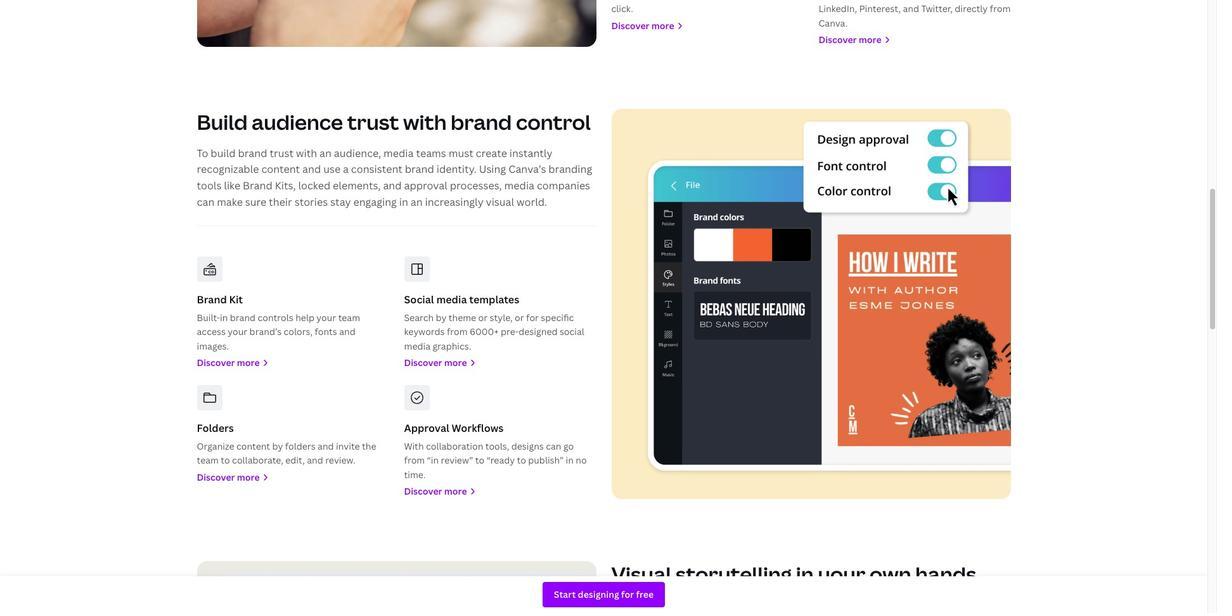 Task type: vqa. For each thing, say whether or not it's contained in the screenshot.
THE SEARCH
yes



Task type: locate. For each thing, give the bounding box(es) containing it.
0 vertical spatial team
[[338, 312, 360, 324]]

discover more link down pre-
[[404, 356, 596, 371]]

1 vertical spatial brand
[[197, 293, 227, 307]]

to down organize
[[221, 455, 230, 467]]

1 vertical spatial your
[[228, 326, 247, 338]]

0 horizontal spatial can
[[197, 195, 215, 209]]

1 horizontal spatial like
[[984, 599, 1001, 613]]

your up fonts
[[317, 312, 336, 324]]

in left no
[[566, 455, 574, 467]]

elements,
[[333, 179, 381, 193]]

visual
[[486, 195, 514, 209]]

like right roadblocks
[[984, 599, 1001, 613]]

like
[[224, 179, 240, 193], [984, 599, 1001, 613]]

invite
[[336, 441, 360, 453]]

frustrating
[[819, 599, 872, 613]]

help
[[296, 312, 315, 324]]

0 vertical spatial designs
[[703, 0, 735, 0]]

discover down click. at the right of the page
[[612, 19, 650, 31]]

from inside social media templates search by theme or style, or for specific keywords from 6000+ pre-designed social media graphics.
[[447, 326, 468, 338]]

for up twitter, at top
[[942, 0, 955, 0]]

discover more link down edit, in the bottom left of the page
[[197, 471, 389, 485]]

in up it's
[[797, 561, 814, 588]]

0 horizontal spatial your
[[228, 326, 247, 338]]

brand's
[[250, 326, 282, 338]]

for right idea
[[748, 599, 762, 613]]

schedule social media posts for facebook, linkedin, pinterest, and twitter, directly from canva.
[[819, 0, 1011, 29]]

discover more down time.
[[404, 486, 467, 498]]

great
[[697, 599, 722, 613]]

1 horizontal spatial an
[[411, 195, 423, 209]]

engaging
[[354, 195, 397, 209]]

kits,
[[275, 179, 296, 193]]

"ready
[[487, 455, 515, 467]]

1 vertical spatial for
[[526, 312, 539, 324]]

team for kit
[[338, 312, 360, 324]]

trust up audience,
[[347, 109, 399, 136]]

designs right resizing
[[703, 0, 735, 0]]

0 vertical spatial for
[[942, 0, 955, 0]]

team inside folders organize content by folders and invite the team to collaborate, edit, and review.
[[197, 455, 219, 467]]

make
[[217, 195, 243, 209]]

your right the access
[[228, 326, 247, 338]]

0 horizontal spatial brand
[[197, 293, 227, 307]]

team inside brand kit built-in brand controls help your team access your brand's colors, fonts and images.
[[338, 312, 360, 324]]

control
[[516, 109, 591, 136]]

content up collaborate,
[[237, 441, 270, 453]]

with up teams
[[403, 109, 447, 136]]

1 vertical spatial trust
[[270, 146, 294, 160]]

by inside folders organize content by folders and invite the team to collaborate, edit, and review.
[[272, 441, 283, 453]]

1 vertical spatial an
[[411, 195, 423, 209]]

workflows
[[452, 422, 504, 436]]

can left go
[[546, 441, 562, 453]]

build
[[197, 109, 248, 136]]

more down review"
[[444, 486, 467, 498]]

identity.
[[437, 163, 477, 177]]

more down 'brand's' at left
[[237, 357, 260, 369]]

your up frustrating
[[818, 561, 866, 588]]

a right roadblocks
[[1003, 599, 1009, 613]]

media up pinterest,
[[888, 0, 914, 0]]

1 horizontal spatial from
[[447, 326, 468, 338]]

social down specific
[[560, 326, 585, 338]]

roadblocks
[[928, 599, 982, 613]]

a inside to build brand trust with an audience, media teams must create instantly recognizable content and use a consistent brand identity. using canva's branding tools like brand kits, locked elements, and approval processes, media companies can make sure their stories stay engaging in an increasingly visual world.
[[343, 163, 349, 177]]

stay
[[331, 195, 351, 209]]

social inside social media templates search by theme or style, or for specific keywords from 6000+ pre-designed social media graphics.
[[560, 326, 585, 338]]

approval
[[404, 179, 448, 193]]

time.
[[404, 469, 426, 481]]

2 horizontal spatial for
[[942, 0, 955, 0]]

social
[[861, 0, 886, 0], [560, 326, 585, 338]]

discover
[[612, 19, 650, 31], [819, 34, 857, 46], [197, 357, 235, 369], [404, 357, 442, 369], [197, 472, 235, 484], [404, 486, 442, 498]]

by right 'time'
[[656, 0, 666, 0]]

0 horizontal spatial by
[[272, 441, 283, 453]]

1 vertical spatial like
[[984, 599, 1001, 613]]

content inside folders organize content by folders and invite the team to collaborate, edit, and review.
[[237, 441, 270, 453]]

in down approval
[[399, 195, 408, 209]]

build
[[211, 146, 236, 160]]

2 horizontal spatial with
[[738, 0, 756, 0]]

in
[[399, 195, 408, 209], [220, 312, 228, 324], [566, 455, 574, 467], [797, 561, 814, 588]]

1 horizontal spatial team
[[338, 312, 360, 324]]

1 vertical spatial with
[[403, 109, 447, 136]]

discover more link down colors,
[[197, 356, 389, 371]]

for
[[942, 0, 955, 0], [526, 312, 539, 324], [748, 599, 762, 613]]

time
[[634, 0, 654, 0]]

like up make
[[224, 179, 240, 193]]

0 vertical spatial brand
[[243, 179, 273, 193]]

2 vertical spatial for
[[748, 599, 762, 613]]

2 vertical spatial with
[[296, 146, 317, 160]]

0 horizontal spatial an
[[320, 146, 332, 160]]

0 vertical spatial can
[[197, 195, 215, 209]]

tools
[[197, 179, 222, 193]]

media
[[888, 0, 914, 0], [384, 146, 414, 160], [505, 179, 535, 193], [437, 293, 467, 307], [404, 340, 431, 352]]

go
[[564, 441, 574, 453]]

can down "tools"
[[197, 195, 215, 209]]

team down organize
[[197, 455, 219, 467]]

1 horizontal spatial brand
[[243, 179, 273, 193]]

an
[[320, 146, 332, 160], [411, 195, 423, 209]]

0 horizontal spatial for
[[526, 312, 539, 324]]

2 horizontal spatial your
[[818, 561, 866, 588]]

for up designed
[[526, 312, 539, 324]]

fonts
[[315, 326, 337, 338]]

2 horizontal spatial from
[[990, 3, 1011, 15]]

1 horizontal spatial by
[[436, 312, 447, 324]]

graphics.
[[433, 340, 471, 352]]

social up pinterest,
[[861, 0, 886, 0]]

in up the access
[[220, 312, 228, 324]]

hands
[[916, 561, 977, 588]]

0 vertical spatial from
[[990, 3, 1011, 15]]

1 vertical spatial social
[[560, 326, 585, 338]]

when
[[612, 599, 640, 613]]

content
[[262, 163, 300, 177], [237, 441, 270, 453]]

like inside the when you have a great idea for a story, it's frustrating to run into roadblocks like a
[[984, 599, 1001, 613]]

1 vertical spatial designs
[[512, 441, 544, 453]]

brand
[[451, 109, 512, 136], [238, 146, 267, 160], [405, 163, 434, 177], [230, 312, 256, 324]]

0 horizontal spatial team
[[197, 455, 219, 467]]

0 horizontal spatial from
[[404, 455, 425, 467]]

media up "consistent"
[[384, 146, 414, 160]]

with
[[404, 441, 424, 453]]

an up use
[[320, 146, 332, 160]]

colors,
[[284, 326, 313, 338]]

and right fonts
[[339, 326, 356, 338]]

or
[[479, 312, 488, 324], [515, 312, 524, 324]]

world.
[[517, 195, 547, 209]]

folders organize content by folders and invite the team to collaborate, edit, and review.
[[197, 422, 376, 467]]

from down facebook,
[[990, 3, 1011, 15]]

0 vertical spatial social
[[861, 0, 886, 0]]

2 vertical spatial from
[[404, 455, 425, 467]]

use
[[324, 163, 341, 177]]

search
[[404, 312, 434, 324]]

a left the single
[[758, 0, 763, 0]]

visual storytelling in your own hands
[[612, 561, 977, 588]]

1 horizontal spatial can
[[546, 441, 562, 453]]

discover down organize
[[197, 472, 235, 484]]

an down approval
[[411, 195, 423, 209]]

media inside the schedule social media posts for facebook, linkedin, pinterest, and twitter, directly from canva.
[[888, 0, 914, 0]]

from down theme
[[447, 326, 468, 338]]

content up kits,
[[262, 163, 300, 177]]

1 horizontal spatial your
[[317, 312, 336, 324]]

discover more down images.
[[197, 357, 260, 369]]

1 vertical spatial content
[[237, 441, 270, 453]]

more
[[652, 19, 675, 31], [859, 34, 882, 46], [237, 357, 260, 369], [444, 357, 467, 369], [237, 472, 260, 484], [444, 486, 467, 498]]

0 vertical spatial trust
[[347, 109, 399, 136]]

designs
[[703, 0, 735, 0], [512, 441, 544, 453]]

1 horizontal spatial designs
[[703, 0, 735, 0]]

brand up built-
[[197, 293, 227, 307]]

discover more link down save time by resizing designs with a single click.
[[612, 19, 804, 33]]

0 horizontal spatial like
[[224, 179, 240, 193]]

and inside the schedule social media posts for facebook, linkedin, pinterest, and twitter, directly from canva.
[[903, 3, 920, 15]]

0 horizontal spatial social
[[560, 326, 585, 338]]

can
[[197, 195, 215, 209], [546, 441, 562, 453]]

0 horizontal spatial trust
[[270, 146, 294, 160]]

1 vertical spatial from
[[447, 326, 468, 338]]

brand inside brand kit built-in brand controls help your team access your brand's colors, fonts and images.
[[230, 312, 256, 324]]

discover more link down the schedule social media posts for facebook, linkedin, pinterest, and twitter, directly from canva.
[[819, 33, 1011, 47]]

create
[[476, 146, 507, 160]]

0 horizontal spatial designs
[[512, 441, 544, 453]]

to
[[221, 455, 230, 467], [476, 455, 485, 467], [517, 455, 526, 467], [874, 599, 884, 613]]

by
[[656, 0, 666, 0], [436, 312, 447, 324], [272, 441, 283, 453]]

discover more link down '"ready'
[[404, 485, 596, 499]]

1 vertical spatial team
[[197, 455, 219, 467]]

a right use
[[343, 163, 349, 177]]

trust up kits,
[[270, 146, 294, 160]]

a
[[758, 0, 763, 0], [343, 163, 349, 177], [688, 599, 694, 613], [764, 599, 770, 613], [1003, 599, 1009, 613]]

by left theme
[[436, 312, 447, 324]]

0 horizontal spatial with
[[296, 146, 317, 160]]

2 vertical spatial by
[[272, 441, 283, 453]]

with down audience
[[296, 146, 317, 160]]

or up pre-
[[515, 312, 524, 324]]

social inside the schedule social media posts for facebook, linkedin, pinterest, and twitter, directly from canva.
[[861, 0, 886, 0]]

to left run
[[874, 599, 884, 613]]

0 horizontal spatial or
[[479, 312, 488, 324]]

0 vertical spatial by
[[656, 0, 666, 0]]

0 vertical spatial like
[[224, 179, 240, 193]]

their
[[269, 195, 292, 209]]

the
[[362, 441, 376, 453]]

0 vertical spatial content
[[262, 163, 300, 177]]

and down posts
[[903, 3, 920, 15]]

team right help
[[338, 312, 360, 324]]

when you have a great idea for a story, it's frustrating to run into roadblocks like a
[[612, 599, 1009, 614]]

from
[[990, 3, 1011, 15], [447, 326, 468, 338], [404, 455, 425, 467]]

designs up publish"
[[512, 441, 544, 453]]

build audience trust with brand control
[[197, 109, 591, 136]]

example of content creation for media and publishing teams in canva's app image
[[197, 0, 596, 47]]

discover more
[[612, 19, 675, 31], [819, 34, 882, 46], [197, 357, 260, 369], [404, 357, 467, 369], [197, 472, 260, 484], [404, 486, 467, 498]]

0 vertical spatial an
[[320, 146, 332, 160]]

0 vertical spatial with
[[738, 0, 756, 0]]

2 vertical spatial your
[[818, 561, 866, 588]]

1 horizontal spatial with
[[403, 109, 447, 136]]

you
[[642, 599, 660, 613]]

1 vertical spatial by
[[436, 312, 447, 324]]

2 horizontal spatial by
[[656, 0, 666, 0]]

in inside to build brand trust with an audience, media teams must create instantly recognizable content and use a consistent brand identity. using canva's branding tools like brand kits, locked elements, and approval processes, media companies can make sure their stories stay engaging in an increasingly visual world.
[[399, 195, 408, 209]]

by left folders
[[272, 441, 283, 453]]

brand down kit
[[230, 312, 256, 324]]

designs inside approval workflows with collaboration tools, designs can go from "in review" to "ready to publish" in no time.
[[512, 441, 544, 453]]

brand right build in the top of the page
[[238, 146, 267, 160]]

team
[[338, 312, 360, 324], [197, 455, 219, 467]]

discover down keywords
[[404, 357, 442, 369]]

with left the single
[[738, 0, 756, 0]]

with
[[738, 0, 756, 0], [403, 109, 447, 136], [296, 146, 317, 160]]

brand up sure
[[243, 179, 273, 193]]

from up time.
[[404, 455, 425, 467]]

1 vertical spatial can
[[546, 441, 562, 453]]

1 horizontal spatial for
[[748, 599, 762, 613]]

1 horizontal spatial social
[[861, 0, 886, 0]]

processes,
[[450, 179, 502, 193]]

1 horizontal spatial or
[[515, 312, 524, 324]]

or up 6000+
[[479, 312, 488, 324]]

brand inside brand kit built-in brand controls help your team access your brand's colors, fonts and images.
[[197, 293, 227, 307]]

discover more link
[[612, 19, 804, 33], [819, 33, 1011, 47], [197, 356, 389, 371], [404, 356, 596, 371], [197, 471, 389, 485], [404, 485, 596, 499]]



Task type: describe. For each thing, give the bounding box(es) containing it.
branding
[[549, 163, 593, 177]]

trust inside to build brand trust with an audience, media teams must create instantly recognizable content and use a consistent brand identity. using canva's branding tools like brand kits, locked elements, and approval processes, media companies can make sure their stories stay engaging in an increasingly visual world.
[[270, 146, 294, 160]]

media up theme
[[437, 293, 467, 307]]

discover down images.
[[197, 357, 235, 369]]

from inside the schedule social media posts for facebook, linkedin, pinterest, and twitter, directly from canva.
[[990, 3, 1011, 15]]

save time by resizing designs with a single click.
[[612, 0, 790, 15]]

posts
[[916, 0, 940, 0]]

more down collaborate,
[[237, 472, 260, 484]]

twitter,
[[922, 3, 953, 15]]

for inside social media templates search by theme or style, or for specific keywords from 6000+ pre-designed social media graphics.
[[526, 312, 539, 324]]

discover more down organize
[[197, 472, 260, 484]]

team for organize
[[197, 455, 219, 467]]

style,
[[490, 312, 513, 324]]

1 or from the left
[[479, 312, 488, 324]]

to
[[197, 146, 208, 160]]

consistent
[[351, 163, 403, 177]]

can inside to build brand trust with an audience, media teams must create instantly recognizable content and use a consistent brand identity. using canva's branding tools like brand kits, locked elements, and approval processes, media companies can make sure their stories stay engaging in an increasingly visual world.
[[197, 195, 215, 209]]

folders
[[197, 422, 234, 436]]

for inside the schedule social media posts for facebook, linkedin, pinterest, and twitter, directly from canva.
[[942, 0, 955, 0]]

to inside the when you have a great idea for a story, it's frustrating to run into roadblocks like a
[[874, 599, 884, 613]]

social
[[404, 293, 434, 307]]

keywords
[[404, 326, 445, 338]]

can inside approval workflows with collaboration tools, designs can go from "in review" to "ready to publish" in no time.
[[546, 441, 562, 453]]

by inside save time by resizing designs with a single click.
[[656, 0, 666, 0]]

1 horizontal spatial trust
[[347, 109, 399, 136]]

by inside social media templates search by theme or style, or for specific keywords from 6000+ pre-designed social media graphics.
[[436, 312, 447, 324]]

idea
[[724, 599, 745, 613]]

approval workflows with collaboration tools, designs can go from "in review" to "ready to publish" in no time.
[[404, 422, 587, 481]]

pre-
[[501, 326, 519, 338]]

must
[[449, 146, 474, 160]]

single
[[765, 0, 790, 0]]

discover more down graphics.
[[404, 357, 467, 369]]

story,
[[773, 599, 800, 613]]

audience
[[252, 109, 343, 136]]

in inside brand kit built-in brand controls help your team access your brand's colors, fonts and images.
[[220, 312, 228, 324]]

more down 'time'
[[652, 19, 675, 31]]

brand inside to build brand trust with an audience, media teams must create instantly recognizable content and use a consistent brand identity. using canva's branding tools like brand kits, locked elements, and approval processes, media companies can make sure their stories stay engaging in an increasingly visual world.
[[243, 179, 273, 193]]

teams
[[416, 146, 446, 160]]

templates
[[469, 293, 520, 307]]

visual
[[612, 561, 672, 588]]

with inside save time by resizing designs with a single click.
[[738, 0, 756, 0]]

and up review.
[[318, 441, 334, 453]]

companies
[[537, 179, 591, 193]]

discover more down 'time'
[[612, 19, 675, 31]]

own
[[870, 561, 912, 588]]

approval
[[404, 422, 450, 436]]

for inside the when you have a great idea for a story, it's frustrating to run into roadblocks like a
[[748, 599, 762, 613]]

from inside approval workflows with collaboration tools, designs can go from "in review" to "ready to publish" in no time.
[[404, 455, 425, 467]]

04 mediapublishing image
[[197, 562, 596, 614]]

no
[[576, 455, 587, 467]]

social media templates search by theme or style, or for specific keywords from 6000+ pre-designed social media graphics.
[[404, 293, 585, 352]]

brand up approval
[[405, 163, 434, 177]]

publish"
[[528, 455, 564, 467]]

a right the have
[[688, 599, 694, 613]]

2 or from the left
[[515, 312, 524, 324]]

into
[[906, 599, 925, 613]]

kit
[[229, 293, 243, 307]]

to right '"ready'
[[517, 455, 526, 467]]

brand kit built-in brand controls help your team access your brand's colors, fonts and images.
[[197, 293, 360, 352]]

to build brand trust with an audience, media teams must create instantly recognizable content and use a consistent brand identity. using canva's branding tools like brand kits, locked elements, and approval processes, media companies can make sure their stories stay engaging in an increasingly visual world.
[[197, 146, 593, 209]]

schedule
[[819, 0, 859, 0]]

0 vertical spatial your
[[317, 312, 336, 324]]

resizing
[[668, 0, 701, 0]]

brand up the create
[[451, 109, 512, 136]]

pinterest,
[[860, 3, 901, 15]]

facebook,
[[957, 0, 1001, 0]]

audience,
[[334, 146, 381, 160]]

access
[[197, 326, 226, 338]]

theme
[[449, 312, 476, 324]]

"in
[[427, 455, 439, 467]]

to inside folders organize content by folders and invite the team to collaborate, edit, and review.
[[221, 455, 230, 467]]

it's
[[802, 599, 817, 613]]

have
[[663, 599, 686, 613]]

canva.
[[819, 17, 848, 29]]

collaborate,
[[232, 455, 283, 467]]

like inside to build brand trust with an audience, media teams must create instantly recognizable content and use a consistent brand identity. using canva's branding tools like brand kits, locked elements, and approval processes, media companies can make sure their stories stay engaging in an increasingly visual world.
[[224, 179, 240, 193]]

media down keywords
[[404, 340, 431, 352]]

edit,
[[286, 455, 305, 467]]

a left story,
[[764, 599, 770, 613]]

brand kit example from canva for media and publishing teams image
[[612, 109, 1011, 499]]

review"
[[441, 455, 473, 467]]

to left '"ready'
[[476, 455, 485, 467]]

more down graphics.
[[444, 357, 467, 369]]

canva's
[[509, 163, 546, 177]]

and up locked
[[303, 163, 321, 177]]

discover more down canva.
[[819, 34, 882, 46]]

a inside save time by resizing designs with a single click.
[[758, 0, 763, 0]]

using
[[479, 163, 506, 177]]

images.
[[197, 340, 229, 352]]

collaboration
[[426, 441, 484, 453]]

specific
[[541, 312, 574, 324]]

discover down time.
[[404, 486, 442, 498]]

recognizable
[[197, 163, 259, 177]]

save
[[612, 0, 632, 0]]

tools,
[[486, 441, 509, 453]]

6000+
[[470, 326, 499, 338]]

discover down canva.
[[819, 34, 857, 46]]

organize
[[197, 441, 234, 453]]

click.
[[612, 3, 633, 15]]

instantly
[[510, 146, 553, 160]]

increasingly
[[425, 195, 484, 209]]

media down the canva's
[[505, 179, 535, 193]]

and right edit, in the bottom left of the page
[[307, 455, 323, 467]]

designs inside save time by resizing designs with a single click.
[[703, 0, 735, 0]]

more down pinterest,
[[859, 34, 882, 46]]

content inside to build brand trust with an audience, media teams must create instantly recognizable content and use a consistent brand identity. using canva's branding tools like brand kits, locked elements, and approval processes, media companies can make sure their stories stay engaging in an increasingly visual world.
[[262, 163, 300, 177]]

in inside approval workflows with collaboration tools, designs can go from "in review" to "ready to publish" in no time.
[[566, 455, 574, 467]]

linkedin,
[[819, 3, 858, 15]]

sure
[[245, 195, 267, 209]]

stories
[[295, 195, 328, 209]]

and down "consistent"
[[383, 179, 402, 193]]

locked
[[298, 179, 331, 193]]

controls
[[258, 312, 294, 324]]

with inside to build brand trust with an audience, media teams must create instantly recognizable content and use a consistent brand identity. using canva's branding tools like brand kits, locked elements, and approval processes, media companies can make sure their stories stay engaging in an increasingly visual world.
[[296, 146, 317, 160]]

directly
[[955, 3, 988, 15]]

built-
[[197, 312, 220, 324]]

and inside brand kit built-in brand controls help your team access your brand's colors, fonts and images.
[[339, 326, 356, 338]]

run
[[887, 599, 904, 613]]



